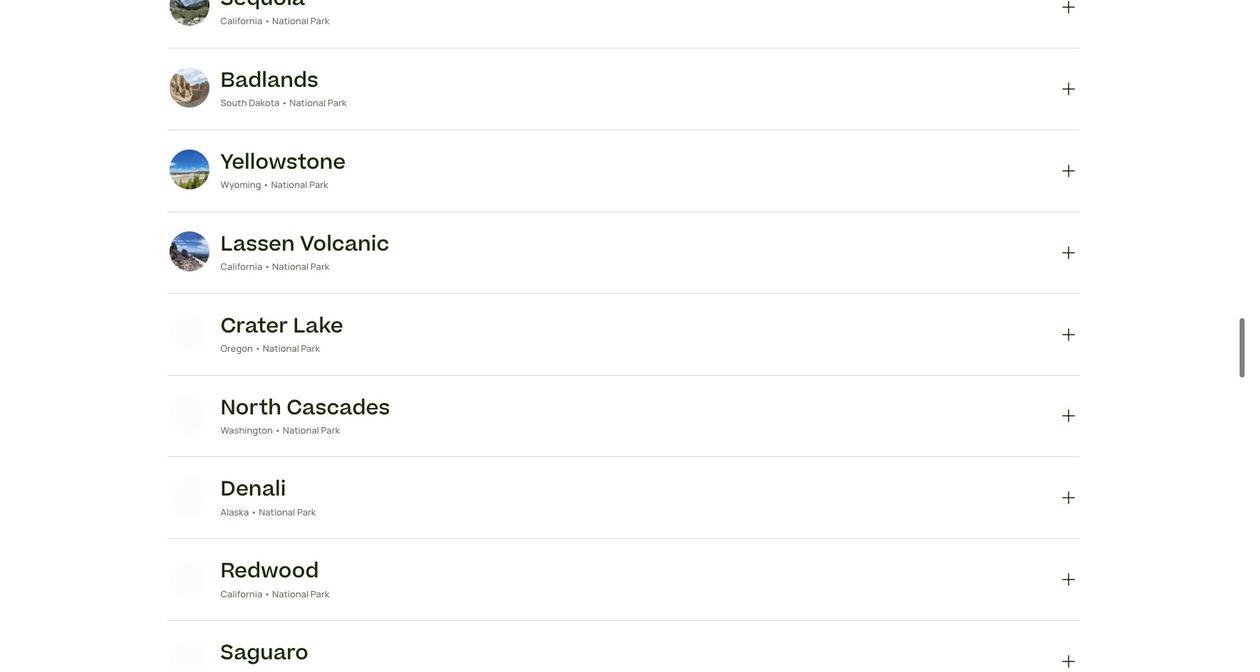 Task type: locate. For each thing, give the bounding box(es) containing it.
wyoming
[[221, 178, 261, 191]]

national inside north cascades washington • national park
[[283, 424, 319, 437]]

california down redwood
[[221, 588, 262, 601]]

• down "lassen"
[[264, 260, 271, 273]]

• right dakota
[[281, 96, 288, 109]]

• inside the yellowstone wyoming • national park
[[263, 178, 269, 191]]

national
[[272, 15, 309, 27], [290, 96, 326, 109], [271, 178, 308, 191], [272, 260, 309, 273], [263, 342, 299, 355], [283, 424, 319, 437], [259, 506, 295, 519], [272, 588, 309, 601]]

park
[[311, 15, 330, 27], [328, 96, 347, 109], [309, 178, 328, 191], [311, 260, 330, 273], [301, 342, 320, 355], [321, 424, 340, 437], [297, 506, 316, 519], [311, 588, 330, 601]]

california right sequoia image
[[221, 15, 262, 27]]

• down redwood
[[264, 588, 271, 601]]

national down redwood
[[272, 588, 309, 601]]

north cascades washington • national park
[[221, 393, 390, 437]]

california • national park
[[221, 15, 330, 27]]

dakota
[[249, 96, 280, 109]]

1 california from the top
[[221, 15, 262, 27]]

national down yellowstone
[[271, 178, 308, 191]]

california inside "redwood california • national park"
[[221, 588, 262, 601]]

yellowstone image
[[169, 150, 209, 190]]

north
[[221, 393, 282, 423]]

2 vertical spatial california
[[221, 588, 262, 601]]

national inside "redwood california • national park"
[[272, 588, 309, 601]]

• right oregon
[[255, 342, 261, 355]]

national down cascades
[[283, 424, 319, 437]]

• right 'washington'
[[275, 424, 281, 437]]

cascades
[[287, 393, 390, 423]]

national inside california • national park dropdown button
[[272, 15, 309, 27]]

3 california from the top
[[221, 588, 262, 601]]

badlands image
[[169, 68, 209, 108]]

• inside badlands south dakota • national park
[[281, 96, 288, 109]]

1 vertical spatial california
[[221, 260, 262, 273]]

national down crater
[[263, 342, 299, 355]]

lake
[[293, 311, 343, 341]]

0 vertical spatial california
[[221, 15, 262, 27]]

• inside the crater lake oregon • national park
[[255, 342, 261, 355]]

denali image
[[169, 477, 209, 517]]

national down "lassen"
[[272, 260, 309, 273]]

• up badlands at the left top
[[264, 15, 271, 27]]

• inside north cascades washington • national park
[[275, 424, 281, 437]]

dialog
[[0, 0, 1247, 671]]

national inside the yellowstone wyoming • national park
[[271, 178, 308, 191]]

south
[[221, 96, 247, 109]]

•
[[264, 15, 271, 27], [281, 96, 288, 109], [263, 178, 269, 191], [264, 260, 271, 273], [255, 342, 261, 355], [275, 424, 281, 437], [251, 506, 257, 519], [264, 588, 271, 601]]

national up badlands at the left top
[[272, 15, 309, 27]]

national down the denali
[[259, 506, 295, 519]]

california
[[221, 15, 262, 27], [221, 260, 262, 273], [221, 588, 262, 601]]

crater
[[221, 311, 288, 341]]

national right dakota
[[290, 96, 326, 109]]

park inside the crater lake oregon • national park
[[301, 342, 320, 355]]

redwood image
[[169, 559, 209, 599]]

2 california from the top
[[221, 260, 262, 273]]

saguaro button
[[150, 622, 1097, 671]]

• right alaska
[[251, 506, 257, 519]]

park inside california • national park dropdown button
[[311, 15, 330, 27]]

california down "lassen"
[[221, 260, 262, 273]]

crater lake oregon • national park
[[221, 311, 343, 355]]

national inside the crater lake oregon • national park
[[263, 342, 299, 355]]

park inside lassen volcanic california • national park
[[311, 260, 330, 273]]

california inside lassen volcanic california • national park
[[221, 260, 262, 273]]

north cascades image
[[169, 396, 209, 435]]

• inside dropdown button
[[264, 15, 271, 27]]

redwood
[[221, 557, 319, 587]]

• inside "redwood california • national park"
[[264, 588, 271, 601]]

• right wyoming
[[263, 178, 269, 191]]



Task type: vqa. For each thing, say whether or not it's contained in the screenshot.


Task type: describe. For each thing, give the bounding box(es) containing it.
saguaro
[[221, 639, 308, 669]]

california • national park button
[[150, 0, 1097, 48]]

yellowstone
[[221, 147, 346, 177]]

park inside badlands south dakota • national park
[[328, 96, 347, 109]]

park inside "redwood california • national park"
[[311, 588, 330, 601]]

denali
[[221, 475, 286, 505]]

• inside lassen volcanic california • national park
[[264, 260, 271, 273]]

redwood california • national park
[[221, 557, 330, 601]]

badlands south dakota • national park
[[221, 66, 347, 109]]

cookie consent banner dialog
[[17, 603, 1230, 654]]

oregon
[[221, 342, 253, 355]]

national inside badlands south dakota • national park
[[290, 96, 326, 109]]

national inside denali alaska • national park
[[259, 506, 295, 519]]

sequoia image
[[169, 0, 209, 26]]

• inside denali alaska • national park
[[251, 506, 257, 519]]

park inside north cascades washington • national park
[[321, 424, 340, 437]]

crater lake image
[[169, 314, 209, 354]]

california inside california • national park dropdown button
[[221, 15, 262, 27]]

park inside the yellowstone wyoming • national park
[[309, 178, 328, 191]]

lassen volcanic image
[[169, 232, 209, 272]]

volcanic
[[300, 229, 389, 259]]

national inside lassen volcanic california • national park
[[272, 260, 309, 273]]

park inside denali alaska • national park
[[297, 506, 316, 519]]

saguaro image
[[169, 641, 209, 671]]

lassen volcanic california • national park
[[221, 229, 389, 273]]

badlands
[[221, 66, 319, 95]]

lassen
[[221, 229, 295, 259]]

washington
[[221, 424, 273, 437]]

alaska
[[221, 506, 249, 519]]

denali alaska • national park
[[221, 475, 316, 519]]

yellowstone wyoming • national park
[[221, 147, 346, 191]]



